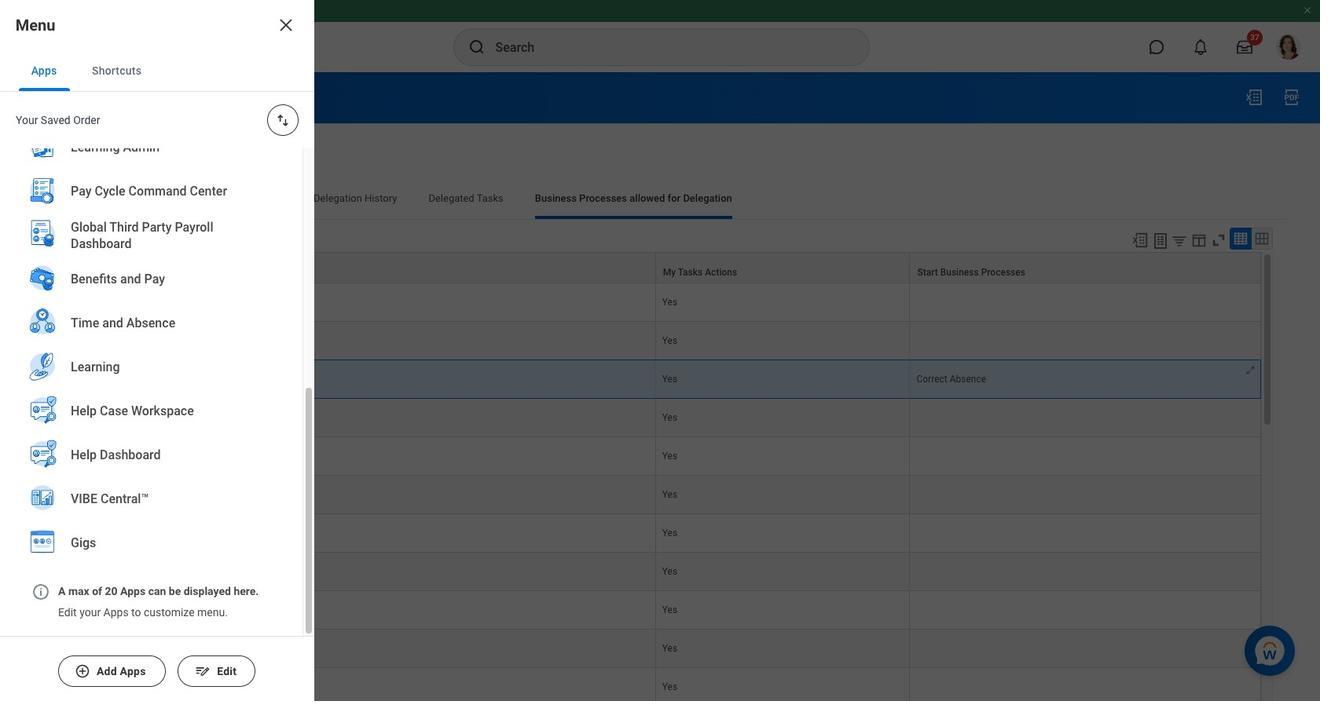 Task type: locate. For each thing, give the bounding box(es) containing it.
your
[[16, 114, 38, 127]]

3 row from the top
[[47, 322, 1261, 361]]

0 vertical spatial my
[[31, 86, 57, 108]]

0 vertical spatial tasks
[[477, 192, 504, 204]]

edit inside button
[[217, 666, 236, 678]]

10 yes from the top
[[662, 643, 677, 654]]

yes for absence case event
[[662, 412, 677, 423]]

1 vertical spatial edit
[[217, 666, 236, 678]]

6 cell from the top
[[910, 515, 1261, 553]]

edit down a
[[58, 606, 77, 619]]

1 vertical spatial processes
[[91, 236, 139, 248]]

adjustment down benefits
[[78, 297, 126, 308]]

1 vertical spatial business processes allowed for delegation
[[47, 236, 244, 248]]

1 vertical spatial dashboard
[[100, 448, 161, 463]]

event up help dashboard
[[116, 412, 139, 423]]

journal for intercompany
[[104, 528, 136, 539]]

2 horizontal spatial processes
[[981, 267, 1025, 278]]

0 vertical spatial help
[[71, 404, 97, 419]]

8 yes from the top
[[662, 566, 677, 577]]

9 yes from the top
[[662, 605, 677, 616]]

filing
[[122, 335, 144, 346]]

3 yes from the top
[[662, 374, 677, 385]]

start
[[917, 267, 938, 278]]

accounting
[[54, 451, 102, 462], [54, 489, 102, 500], [54, 528, 102, 539], [54, 605, 102, 616]]

and for time
[[102, 316, 123, 331]]

list containing learning admin
[[0, 0, 303, 578]]

absence right "correct"
[[950, 374, 986, 385]]

reverse
[[171, 605, 204, 616]]

current task delegations
[[168, 192, 282, 204]]

benefits
[[71, 272, 117, 287]]

pay
[[71, 184, 92, 199], [144, 272, 165, 287]]

6 row from the top
[[47, 438, 1261, 476]]

order
[[73, 114, 100, 127]]

yes for activation
[[662, 643, 677, 654]]

journal down 20
[[104, 605, 136, 616]]

for
[[31, 148, 48, 160]]

select to filter grid data image
[[1171, 232, 1188, 249]]

1 horizontal spatial tasks
[[678, 267, 703, 278]]

shortcuts button
[[79, 50, 154, 91]]

text edit image
[[195, 664, 210, 680]]

9 cell from the top
[[910, 630, 1261, 669]]

tab list containing current delegations
[[31, 181, 1289, 219]]

actions
[[705, 267, 737, 278]]

x image
[[277, 16, 295, 35]]

my for my delegations
[[31, 86, 57, 108]]

1099
[[54, 297, 75, 308], [54, 335, 75, 346]]

intercompany
[[138, 528, 196, 539]]

9 row from the top
[[47, 592, 1261, 630]]

1 yes from the top
[[662, 297, 677, 308]]

1 vertical spatial journal
[[104, 528, 136, 539]]

0 vertical spatial business processes allowed for delegation
[[535, 192, 732, 204]]

info image
[[31, 583, 50, 602]]

pay left cycle
[[71, 184, 92, 199]]

vibe central™ link
[[19, 478, 284, 523]]

event right run
[[165, 335, 188, 346]]

0 vertical spatial processes
[[579, 192, 627, 204]]

help down "absence case event"
[[71, 448, 97, 463]]

journal for unpost-
[[104, 605, 136, 616]]

delegations for current delegations
[[83, 192, 137, 204]]

yes for accounting journal unpost-reverse event
[[662, 605, 677, 616]]

1 horizontal spatial my
[[663, 267, 676, 278]]

help
[[71, 404, 97, 419], [71, 448, 97, 463]]

cell for accounting adjustment event
[[910, 438, 1261, 476]]

allowed
[[630, 192, 665, 204], [142, 236, 177, 248]]

3 accounting from the top
[[54, 528, 102, 539]]

6 yes from the top
[[662, 489, 677, 500]]

row
[[47, 252, 1261, 284], [47, 284, 1261, 322], [47, 322, 1261, 361], [47, 361, 1261, 399], [47, 399, 1261, 438], [47, 438, 1261, 476], [47, 476, 1261, 515], [47, 515, 1261, 553], [47, 592, 1261, 630], [47, 630, 1261, 669], [47, 669, 1261, 702]]

accounting down vibe
[[54, 528, 102, 539]]

tasks left actions
[[678, 267, 703, 278]]

cell for ad hoc bank transaction event
[[910, 669, 1261, 702]]

dashboard down help case workspace
[[100, 448, 161, 463]]

pay right process
[[144, 272, 165, 287]]

1 1099 from the top
[[54, 297, 75, 308]]

third
[[110, 220, 139, 235]]

5 cell from the top
[[910, 476, 1261, 515]]

export to excel image left export to worksheets icon
[[1132, 232, 1149, 249]]

7 yes from the top
[[662, 528, 677, 539]]

row containing 1099 electronic filing run event
[[47, 322, 1261, 361]]

row containing accounting journal intercompany event
[[47, 515, 1261, 553]]

accounting up gigs
[[54, 489, 102, 500]]

1 help from the top
[[71, 404, 97, 419]]

2 vertical spatial processes
[[981, 267, 1025, 278]]

accounting for accounting adjustment event
[[54, 451, 102, 462]]

business processes allowed for delegation
[[535, 192, 732, 204], [47, 236, 244, 248]]

learning admin
[[71, 140, 160, 155]]

11 yes from the top
[[662, 682, 677, 693]]

export to excel image left view printable version (pdf) icon
[[1245, 88, 1264, 107]]

1 journal from the top
[[104, 489, 136, 500]]

0 horizontal spatial processes
[[91, 236, 139, 248]]

4 accounting from the top
[[54, 605, 102, 616]]

logan mcneil link
[[63, 145, 131, 160]]

apps
[[31, 64, 57, 77], [120, 585, 146, 598], [103, 606, 129, 619], [120, 666, 146, 678]]

activation
[[54, 643, 96, 654]]

delegation down the "payroll"
[[195, 236, 244, 248]]

banner
[[0, 0, 1320, 72]]

history
[[365, 192, 397, 204]]

cell for 1099 adjustment
[[910, 284, 1261, 322]]

be
[[169, 585, 181, 598]]

profile logan mcneil element
[[1267, 30, 1311, 64]]

adjustment up the central™
[[104, 451, 153, 462]]

0 vertical spatial allowed
[[630, 192, 665, 204]]

1 vertical spatial learning
[[71, 360, 120, 375]]

8 row from the top
[[47, 515, 1261, 553]]

0 vertical spatial adjustment
[[78, 297, 126, 308]]

1 vertical spatial tab list
[[31, 181, 1289, 219]]

11 row from the top
[[47, 669, 1261, 702]]

absence calendar
[[54, 374, 130, 385]]

event
[[165, 335, 188, 346], [116, 412, 139, 423], [155, 451, 178, 462], [138, 489, 161, 500], [198, 528, 221, 539], [206, 605, 229, 616], [162, 682, 185, 693]]

transaction
[[111, 682, 160, 693]]

2 cell from the top
[[910, 322, 1261, 361]]

accounting adjustment event
[[54, 451, 178, 462]]

5 row from the top
[[47, 399, 1261, 438]]

delegated
[[429, 192, 474, 204]]

cell for accounting journal event
[[910, 476, 1261, 515]]

0 horizontal spatial my
[[31, 86, 57, 108]]

1 horizontal spatial business processes allowed for delegation
[[535, 192, 732, 204]]

inbox large image
[[1237, 39, 1253, 55]]

2 learning from the top
[[71, 360, 120, 375]]

export to excel image
[[1245, 88, 1264, 107], [1132, 232, 1149, 249]]

current
[[47, 192, 81, 204], [168, 192, 202, 204]]

1 row from the top
[[47, 252, 1261, 284]]

yes for 1099 electronic filing run event
[[662, 335, 677, 346]]

your
[[79, 606, 101, 619]]

business process type button
[[48, 253, 655, 283]]

my left actions
[[663, 267, 676, 278]]

0 vertical spatial dashboard
[[71, 237, 132, 251]]

accounting down max
[[54, 605, 102, 616]]

0 vertical spatial export to excel image
[[1245, 88, 1264, 107]]

1 vertical spatial my
[[663, 267, 676, 278]]

10 cell from the top
[[910, 669, 1261, 702]]

benefits and pay
[[71, 272, 165, 287]]

1 vertical spatial tasks
[[678, 267, 703, 278]]

accounting down "absence case event"
[[54, 451, 102, 462]]

1 vertical spatial and
[[102, 316, 123, 331]]

tab list
[[0, 50, 314, 92], [31, 181, 1289, 219]]

run
[[147, 335, 163, 346]]

apps down menu
[[31, 64, 57, 77]]

1 vertical spatial help
[[71, 448, 97, 463]]

0 vertical spatial and
[[120, 272, 141, 287]]

case for workspace
[[100, 404, 128, 419]]

journal right vibe
[[104, 489, 136, 500]]

global
[[71, 220, 107, 235]]

current up global
[[47, 192, 81, 204]]

2 help from the top
[[71, 448, 97, 463]]

export to worksheets image
[[1151, 232, 1170, 250]]

help dashboard link
[[19, 434, 284, 479]]

adjustment for 1099
[[78, 297, 126, 308]]

cell for 1099 electronic filing run event
[[910, 322, 1261, 361]]

current delegations
[[47, 192, 137, 204]]

0 horizontal spatial current
[[47, 192, 81, 204]]

journal down the central™
[[104, 528, 136, 539]]

tab list inside my delegations main content
[[31, 181, 1289, 219]]

dashboard down global
[[71, 237, 132, 251]]

2 accounting from the top
[[54, 489, 102, 500]]

0 vertical spatial 1099
[[54, 297, 75, 308]]

apps inside button
[[120, 666, 146, 678]]

1 vertical spatial adjustment
[[104, 451, 153, 462]]

and
[[120, 272, 141, 287], [102, 316, 123, 331]]

business
[[535, 192, 577, 204], [47, 236, 89, 248], [55, 267, 94, 278], [940, 267, 979, 278]]

fullscreen image
[[1210, 232, 1228, 249]]

absence case event
[[54, 412, 139, 423]]

0 vertical spatial edit
[[58, 606, 77, 619]]

0 horizontal spatial for
[[180, 236, 193, 248]]

1 learning from the top
[[71, 140, 120, 155]]

delegations up the third
[[83, 192, 137, 204]]

2 row from the top
[[47, 284, 1261, 322]]

1 accounting from the top
[[54, 451, 102, 462]]

here.
[[234, 585, 259, 598]]

apps up accounting journal unpost-reverse event
[[120, 585, 146, 598]]

edit right the 'text edit' icon
[[217, 666, 236, 678]]

close environment banner image
[[1303, 6, 1312, 15]]

2 vertical spatial journal
[[104, 605, 136, 616]]

my inside popup button
[[663, 267, 676, 278]]

yes for 1099 adjustment
[[662, 297, 677, 308]]

1099 up time
[[54, 297, 75, 308]]

edit
[[58, 606, 77, 619], [217, 666, 236, 678]]

3 cell from the top
[[910, 399, 1261, 438]]

7 row from the top
[[47, 476, 1261, 515]]

process
[[96, 267, 130, 278]]

tasks right delegated
[[477, 192, 504, 204]]

cell for accounting journal unpost-reverse event
[[910, 592, 1261, 630]]

2 journal from the top
[[104, 528, 136, 539]]

gigs link
[[19, 522, 284, 567]]

1 vertical spatial export to excel image
[[1132, 232, 1149, 249]]

5 yes from the top
[[662, 451, 677, 462]]

1 horizontal spatial export to excel image
[[1245, 88, 1264, 107]]

1 vertical spatial allowed
[[142, 236, 177, 248]]

1 horizontal spatial edit
[[217, 666, 236, 678]]

2 1099 from the top
[[54, 335, 75, 346]]

sort image
[[275, 112, 291, 128]]

2 yes from the top
[[662, 335, 677, 346]]

gigs
[[71, 536, 96, 551]]

1099 down time
[[54, 335, 75, 346]]

4 row from the top
[[47, 361, 1261, 399]]

4 yes from the top
[[662, 412, 677, 423]]

0 vertical spatial learning
[[71, 140, 120, 155]]

1 horizontal spatial for
[[668, 192, 681, 204]]

business inside popup button
[[940, 267, 979, 278]]

0 horizontal spatial pay
[[71, 184, 92, 199]]

case inside my delegations main content
[[93, 412, 114, 423]]

toolbar inside my delegations main content
[[1125, 228, 1273, 252]]

time and absence link
[[19, 302, 284, 347]]

yes
[[662, 297, 677, 308], [662, 335, 677, 346], [662, 374, 677, 385], [662, 412, 677, 423], [662, 451, 677, 462], [662, 489, 677, 500], [662, 528, 677, 539], [662, 566, 677, 577], [662, 605, 677, 616], [662, 643, 677, 654], [662, 682, 677, 693]]

8 cell from the top
[[910, 592, 1261, 630]]

10 row from the top
[[47, 630, 1261, 669]]

0 horizontal spatial tasks
[[477, 192, 504, 204]]

toolbar
[[1125, 228, 1273, 252]]

0 horizontal spatial business processes allowed for delegation
[[47, 236, 244, 248]]

0 vertical spatial for
[[668, 192, 681, 204]]

1 horizontal spatial pay
[[144, 272, 165, 287]]

party
[[142, 220, 172, 235]]

0 horizontal spatial export to excel image
[[1132, 232, 1149, 249]]

tasks inside popup button
[[678, 267, 703, 278]]

global third party payroll dashboard
[[71, 220, 213, 251]]

tab list containing apps
[[0, 50, 314, 92]]

unpost-
[[138, 605, 171, 616]]

add apps button
[[58, 656, 166, 688]]

cell
[[910, 284, 1261, 322], [910, 322, 1261, 361], [910, 399, 1261, 438], [910, 438, 1261, 476], [910, 476, 1261, 515], [910, 515, 1261, 553], [910, 553, 1261, 592], [910, 592, 1261, 630], [910, 630, 1261, 669], [910, 669, 1261, 702]]

accounting for accounting journal intercompany event
[[54, 528, 102, 539]]

delegations down shortcuts at the top of the page
[[62, 86, 163, 108]]

apps up transaction
[[120, 666, 146, 678]]

help case workspace
[[71, 404, 194, 419]]

1 horizontal spatial current
[[168, 192, 202, 204]]

expand table image
[[1254, 231, 1270, 247]]

journal
[[104, 489, 136, 500], [104, 528, 136, 539], [104, 605, 136, 616]]

my tasks actions
[[663, 267, 737, 278]]

1 current from the left
[[47, 192, 81, 204]]

apps inside "button"
[[31, 64, 57, 77]]

2 current from the left
[[168, 192, 202, 204]]

learning for learning
[[71, 360, 120, 375]]

yes for accounting journal event
[[662, 489, 677, 500]]

learning admin link
[[19, 126, 284, 171]]

payroll
[[175, 220, 213, 235]]

row containing accounting journal unpost-reverse event
[[47, 592, 1261, 630]]

4 cell from the top
[[910, 438, 1261, 476]]

absence
[[126, 316, 175, 331], [54, 374, 91, 385], [950, 374, 986, 385], [54, 412, 91, 423]]

yes for ad hoc bank transaction event
[[662, 682, 677, 693]]

help down absence calendar
[[71, 404, 97, 419]]

case inside list
[[100, 404, 128, 419]]

0 vertical spatial journal
[[104, 489, 136, 500]]

add
[[97, 666, 117, 678]]

1 vertical spatial 1099
[[54, 335, 75, 346]]

click to view/edit grid preferences image
[[1191, 232, 1208, 249]]

business process type
[[55, 267, 153, 278]]

learning
[[71, 140, 120, 155], [71, 360, 120, 375]]

1 horizontal spatial allowed
[[630, 192, 665, 204]]

list
[[0, 0, 303, 578]]

case
[[100, 404, 128, 419], [93, 412, 114, 423]]

0 horizontal spatial edit
[[58, 606, 77, 619]]

center
[[190, 184, 227, 199]]

my
[[31, 86, 57, 108], [663, 267, 676, 278]]

journal for event
[[104, 489, 136, 500]]

my delegations main content
[[0, 72, 1320, 702]]

current left task
[[168, 192, 202, 204]]

0 vertical spatial pay
[[71, 184, 92, 199]]

help dashboard
[[71, 448, 161, 463]]

3 journal from the top
[[104, 605, 136, 616]]

delegation left history
[[314, 192, 362, 204]]

absence up run
[[126, 316, 175, 331]]

my up "saved"
[[31, 86, 57, 108]]

row containing activation
[[47, 630, 1261, 669]]

delegation up my tasks actions at top right
[[683, 192, 732, 204]]

dashboard
[[71, 237, 132, 251], [100, 448, 161, 463]]

1 cell from the top
[[910, 284, 1261, 322]]

cell for absence case event
[[910, 399, 1261, 438]]

0 vertical spatial tab list
[[0, 50, 314, 92]]



Task type: vqa. For each thing, say whether or not it's contained in the screenshot.
Integration: Single Print - 03/08/2024, 7:56:51.524 AM
no



Task type: describe. For each thing, give the bounding box(es) containing it.
pay cycle command center link
[[19, 170, 284, 215]]

1 horizontal spatial delegation
[[314, 192, 362, 204]]

accounting journal unpost-reverse event
[[54, 605, 229, 616]]

1099 for 1099 adjustment
[[54, 297, 75, 308]]

1099 for 1099 electronic filing run event
[[54, 335, 75, 346]]

central™
[[101, 492, 149, 507]]

event down help dashboard link
[[138, 489, 161, 500]]

2 horizontal spatial delegation
[[683, 192, 732, 204]]

1099 electronic filing run event
[[54, 335, 188, 346]]

row containing absence calendar
[[47, 361, 1261, 399]]

cell for accounting journal intercompany event
[[910, 515, 1261, 553]]

time
[[71, 316, 99, 331]]

apps left to at the bottom of the page
[[103, 606, 129, 619]]

displayed
[[184, 585, 231, 598]]

add apps
[[97, 666, 146, 678]]

logan mcneil
[[63, 148, 131, 160]]

1099 adjustment
[[54, 297, 126, 308]]

1 horizontal spatial processes
[[579, 192, 627, 204]]

ad hoc bank transaction event
[[54, 682, 185, 693]]

my tasks actions button
[[656, 253, 910, 283]]

yes row
[[47, 553, 1261, 592]]

accounting journal intercompany event
[[54, 528, 221, 539]]

row containing accounting adjustment event
[[47, 438, 1261, 476]]

command
[[129, 184, 187, 199]]

yes for absence calendar
[[662, 374, 677, 385]]

vibe
[[71, 492, 97, 507]]

vibe central™
[[71, 492, 149, 507]]

row containing business process type
[[47, 252, 1261, 284]]

business inside popup button
[[55, 267, 94, 278]]

cycle
[[95, 184, 125, 199]]

type
[[132, 267, 153, 278]]

electronic
[[78, 335, 119, 346]]

edit for edit your apps to customize menu.
[[58, 606, 77, 619]]

learning link
[[19, 346, 284, 391]]

delegated tasks
[[429, 192, 504, 204]]

ad
[[54, 682, 66, 693]]

accounting for accounting journal unpost-reverse event
[[54, 605, 102, 616]]

notifications large image
[[1193, 39, 1209, 55]]

correct
[[917, 374, 948, 385]]

tasks for delegated
[[477, 192, 504, 204]]

time and absence
[[71, 316, 175, 331]]

0 horizontal spatial allowed
[[142, 236, 177, 248]]

current for current delegations
[[47, 192, 81, 204]]

shortcuts
[[92, 64, 142, 77]]

1 vertical spatial for
[[180, 236, 193, 248]]

tasks for my
[[678, 267, 703, 278]]

start business processes button
[[910, 253, 1261, 283]]

yes for accounting adjustment event
[[662, 451, 677, 462]]

help for help case workspace
[[71, 404, 97, 419]]

delegations right task
[[228, 192, 282, 204]]

delegation history
[[314, 192, 397, 204]]

admin
[[123, 140, 160, 155]]

case for event
[[93, 412, 114, 423]]

help case workspace link
[[19, 390, 284, 435]]

1 vertical spatial pay
[[144, 272, 165, 287]]

of
[[92, 585, 102, 598]]

can
[[148, 585, 166, 598]]

accounting journal event
[[54, 489, 161, 500]]

correct absence
[[917, 374, 986, 385]]

workspace
[[131, 404, 194, 419]]

start business processes
[[917, 267, 1025, 278]]

cell for activation
[[910, 630, 1261, 669]]

dashboard inside global third party payroll dashboard
[[71, 237, 132, 251]]

event right intercompany
[[198, 528, 221, 539]]

my delegations
[[31, 86, 163, 108]]

max
[[68, 585, 89, 598]]

0 horizontal spatial delegation
[[195, 236, 244, 248]]

menu.
[[197, 606, 228, 619]]

a
[[58, 585, 66, 598]]

edit button
[[178, 656, 256, 688]]

hoc
[[68, 682, 85, 693]]

pay cycle command center
[[71, 184, 227, 199]]

delegations for my delegations
[[62, 86, 163, 108]]

tab list for menu
[[0, 50, 314, 92]]

a max of 20 apps can be displayed here.
[[58, 585, 259, 598]]

yes for accounting journal intercompany event
[[662, 528, 677, 539]]

to
[[131, 606, 141, 619]]

20
[[105, 585, 118, 598]]

absence down absence calendar
[[54, 412, 91, 423]]

current for current task delegations
[[168, 192, 202, 204]]

calendar
[[93, 374, 130, 385]]

list inside global navigation dialog
[[0, 0, 303, 578]]

search image
[[467, 38, 486, 57]]

accounting for accounting journal event
[[54, 489, 102, 500]]

edit your apps to customize menu.
[[58, 606, 228, 619]]

yes inside row
[[662, 566, 677, 577]]

logan
[[63, 148, 94, 160]]

7 cell from the top
[[910, 553, 1261, 592]]

task
[[204, 192, 226, 204]]

row containing 1099 adjustment
[[47, 284, 1261, 322]]

benefits and pay link
[[19, 258, 284, 303]]

saved
[[41, 114, 70, 127]]

row containing absence case event
[[47, 399, 1261, 438]]

view printable version (pdf) image
[[1283, 88, 1301, 107]]

customize
[[144, 606, 195, 619]]

table image
[[1233, 231, 1249, 247]]

apps button
[[19, 50, 70, 91]]

your saved order
[[16, 114, 100, 127]]

absence left calendar
[[54, 374, 91, 385]]

event right transaction
[[162, 682, 185, 693]]

help for help dashboard
[[71, 448, 97, 463]]

adjustment for accounting
[[104, 451, 153, 462]]

my for my tasks actions
[[663, 267, 676, 278]]

row containing ad hoc bank transaction event
[[47, 669, 1261, 702]]

plus circle image
[[75, 664, 90, 680]]

bank
[[87, 682, 108, 693]]

event down displayed
[[206, 605, 229, 616]]

event down workspace
[[155, 451, 178, 462]]

learning for learning admin
[[71, 140, 120, 155]]

absence inside list
[[126, 316, 175, 331]]

row containing accounting journal event
[[47, 476, 1261, 515]]

global navigation dialog
[[0, 0, 314, 702]]

export to excel image for my delegations
[[1245, 88, 1264, 107]]

tab list for for
[[31, 181, 1289, 219]]

processes inside popup button
[[981, 267, 1025, 278]]

export to excel image for business processes allowed for delegation
[[1132, 232, 1149, 249]]

menu
[[16, 16, 56, 35]]

edit for edit
[[217, 666, 236, 678]]

and for benefits
[[120, 272, 141, 287]]



